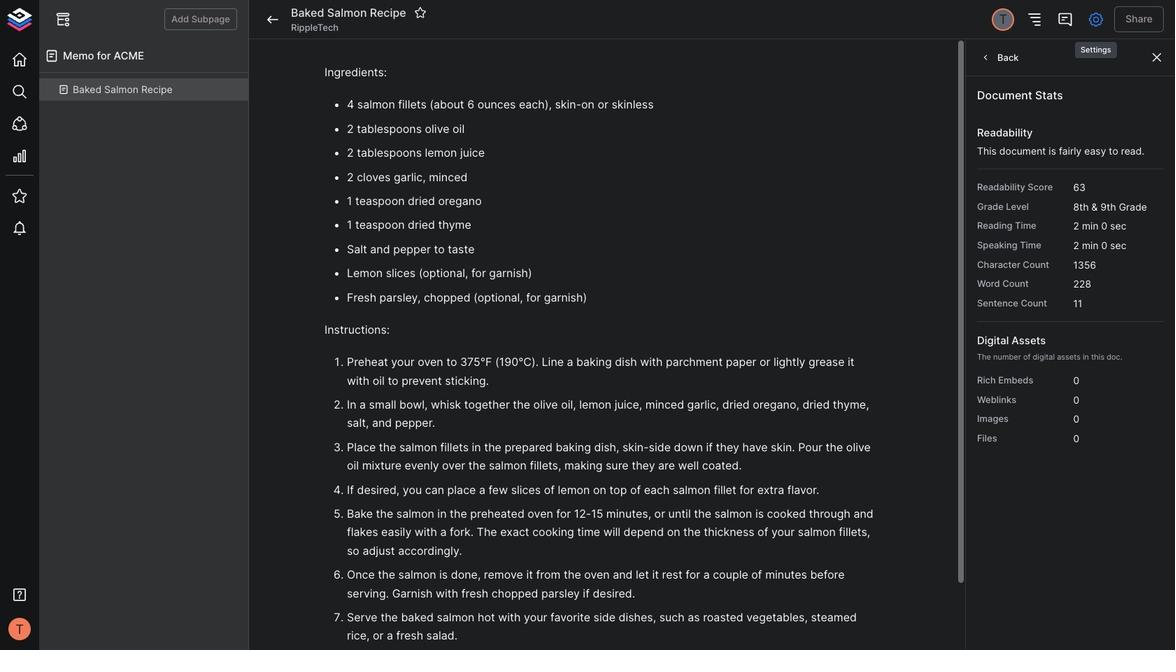Task type: locate. For each thing, give the bounding box(es) containing it.
settings image
[[1089, 11, 1105, 28]]

tooltip
[[1074, 32, 1119, 60]]

go back image
[[265, 11, 281, 28]]

favorite image
[[414, 7, 427, 19]]

table of contents image
[[1027, 11, 1044, 28]]



Task type: vqa. For each thing, say whether or not it's contained in the screenshot.
Remove Favorite 'icon'
no



Task type: describe. For each thing, give the bounding box(es) containing it.
comments image
[[1058, 11, 1075, 28]]

hide wiki image
[[55, 11, 71, 28]]



